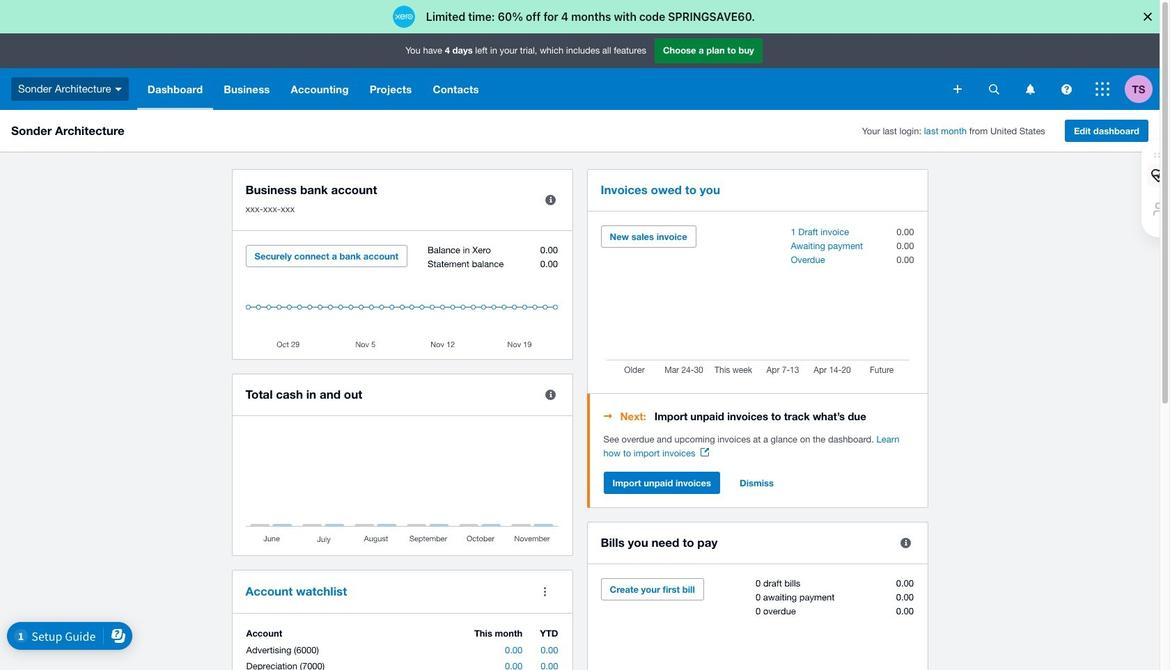 Task type: vqa. For each thing, say whether or not it's contained in the screenshot.
Customers 1
no



Task type: describe. For each thing, give the bounding box(es) containing it.
accounts watchlist options image
[[531, 578, 559, 606]]

opens in a new tab image
[[701, 449, 709, 457]]

1 horizontal spatial svg image
[[1096, 82, 1110, 96]]

0 horizontal spatial svg image
[[1026, 84, 1035, 94]]

empty state of the bills widget with a 'create your first bill' button and an unpopulated column graph. image
[[601, 579, 914, 671]]

empty state widget for the total cash in and out feature, displaying a column graph summarising bank transaction data as total money in versus total money out across all connected bank accounts, enabling a visual comparison of the two amounts. image
[[246, 430, 559, 545]]



Task type: locate. For each thing, give the bounding box(es) containing it.
panel body document
[[604, 433, 914, 461], [604, 433, 914, 461]]

banner
[[0, 33, 1160, 110]]

svg image
[[1096, 82, 1110, 96], [1026, 84, 1035, 94]]

heading
[[604, 408, 914, 425]]

empty state bank feed widget with a tooltip explaining the feature. includes a 'securely connect a bank account' button and a data-less flat line graph marking four weekly dates, indicating future account balance tracking. image
[[246, 245, 559, 349]]

svg image
[[989, 84, 999, 94], [1061, 84, 1072, 94], [954, 85, 962, 93], [115, 88, 122, 91]]

dialog
[[0, 0, 1170, 33]]



